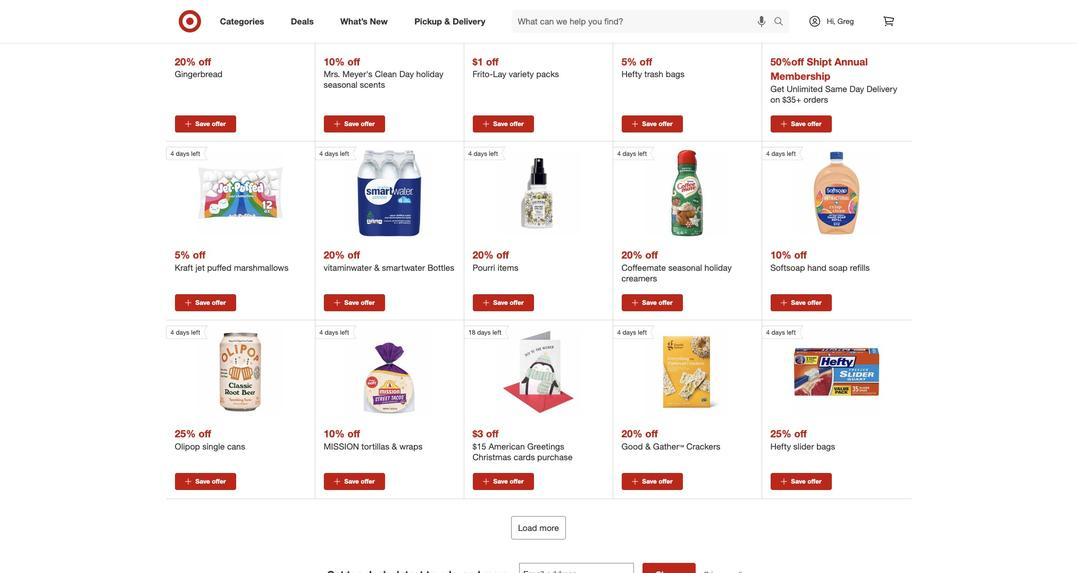 Task type: vqa. For each thing, say whether or not it's contained in the screenshot.


Task type: describe. For each thing, give the bounding box(es) containing it.
off for 20% off coffeemate seasonal holiday creamers
[[645, 249, 658, 261]]

4 days left button for 20% off pourri items
[[464, 147, 582, 236]]

left for 10% off softsoap hand soap refills
[[787, 149, 796, 157]]

bottles
[[428, 262, 455, 273]]

on
[[771, 94, 780, 105]]

off for $1 off frito-lay variety packs
[[486, 56, 499, 68]]

save offer button for 10% off softsoap hand soap refills
[[771, 294, 832, 311]]

good
[[622, 441, 643, 451]]

off for 10% off mrs. meyer's clean day holiday seasonal scents
[[348, 56, 360, 68]]

4 days left button for 20% off coffeemate seasonal holiday creamers
[[613, 147, 731, 236]]

tortillas
[[362, 441, 390, 451]]

seasonal inside 20% off coffeemate seasonal holiday creamers
[[669, 262, 702, 273]]

left for 25% off hefty slider bags
[[787, 328, 796, 336]]

4 days left for 5% off kraft jet puffed marshmallows
[[171, 149, 200, 157]]

delivery inside 50%off shipt annual membership get unlimited same day delivery on $35+ orders
[[867, 83, 898, 94]]

5% off kraft jet puffed marshmallows
[[175, 249, 289, 273]]

days for 10% off mission tortillas & wraps
[[325, 328, 338, 336]]

left for 20% off coffeemate seasonal holiday creamers
[[638, 149, 647, 157]]

same
[[825, 83, 848, 94]]

20% off pourri items
[[473, 249, 519, 273]]

frito-
[[473, 69, 493, 80]]

days for 20% off pourri items
[[474, 149, 487, 157]]

offer for 25% off hefty slider bags
[[808, 477, 822, 485]]

save for 20% off gingerbread
[[195, 120, 210, 127]]

20% off vitaminwater & smartwater bottles
[[324, 249, 455, 273]]

50%off
[[771, 56, 804, 68]]

4 days left button for 10% off softsoap hand soap refills
[[762, 147, 880, 236]]

4 days left button for 20% off good & gather™ crackers
[[613, 325, 731, 415]]

kraft
[[175, 262, 193, 273]]

slider
[[794, 441, 814, 451]]

save for 25% off olipop single cans
[[195, 477, 210, 485]]

days for 10% off softsoap hand soap refills
[[772, 149, 785, 157]]

new
[[370, 16, 388, 26]]

20% off gingerbread
[[175, 56, 223, 80]]

4 days left button for 20% off vitaminwater & smartwater bottles
[[315, 147, 433, 236]]

4 days left for 25% off hefty slider bags
[[766, 328, 796, 336]]

pickup
[[415, 16, 442, 26]]

offer for 5% off kraft jet puffed marshmallows
[[212, 298, 226, 306]]

pickup & delivery link
[[406, 10, 499, 33]]

save for 20% off coffeemate seasonal holiday creamers
[[642, 298, 657, 306]]

left for 20% off pourri items
[[489, 149, 498, 157]]

hefty for 25%
[[771, 441, 791, 451]]

save for $1 off frito-lay variety packs
[[493, 120, 508, 127]]

offer for 20% off vitaminwater & smartwater bottles
[[361, 298, 375, 306]]

off for 10% off softsoap hand soap refills
[[794, 249, 807, 261]]

5% for 5% off kraft jet puffed marshmallows
[[175, 249, 190, 261]]

packs
[[536, 69, 559, 80]]

bags for 25% off
[[817, 441, 835, 451]]

annual
[[835, 56, 868, 68]]

save for 10% off softsoap hand soap refills
[[791, 298, 806, 306]]

25% off olipop single cans
[[175, 427, 245, 451]]

cans
[[227, 441, 245, 451]]

seasonal inside 10% off mrs. meyer's clean day holiday seasonal scents
[[324, 80, 358, 90]]

4 days left button for 25% off olipop single cans
[[166, 325, 284, 415]]

left for 20% off vitaminwater & smartwater bottles
[[340, 149, 349, 157]]

off for 25% off hefty slider bags
[[794, 427, 807, 440]]

10% off softsoap hand soap refills
[[771, 249, 870, 273]]

day inside 50%off shipt annual membership get unlimited same day delivery on $35+ orders
[[850, 83, 865, 94]]

save offer button for 20% off gingerbread
[[175, 115, 236, 132]]

pickup & delivery
[[415, 16, 486, 26]]

20% for 20% off gingerbread
[[175, 56, 196, 68]]

days for 20% off coffeemate seasonal holiday creamers
[[623, 149, 636, 157]]

save for 25% off hefty slider bags
[[791, 477, 806, 485]]

4 days left for 10% off softsoap hand soap refills
[[766, 149, 796, 157]]

save offer for 20% off good & gather™ crackers
[[642, 477, 673, 485]]

cards
[[514, 451, 535, 462]]

save offer button for 20% off pourri items
[[473, 294, 534, 311]]

save for 10% off mission tortillas & wraps
[[344, 477, 359, 485]]

left for 10% off mission tortillas & wraps
[[340, 328, 349, 336]]

4 days left button for 25% off hefty slider bags
[[762, 325, 880, 415]]

save offer button for 10% off mrs. meyer's clean day holiday seasonal scents
[[324, 115, 385, 132]]

save for 20% off pourri items
[[493, 298, 508, 306]]

categories link
[[211, 10, 278, 33]]

creamers
[[622, 273, 657, 283]]

marshmallows
[[234, 262, 289, 273]]

20% for 20% off good & gather™ crackers
[[622, 427, 643, 440]]

off for 20% off good & gather™ crackers
[[645, 427, 658, 440]]

save offer for 5% off kraft jet puffed marshmallows
[[195, 298, 226, 306]]

save offer for $3 off $15 american greetings christmas cards purchase
[[493, 477, 524, 485]]

4 for 20% off pourri items
[[468, 149, 472, 157]]

& inside 10% off mission tortillas & wraps
[[392, 441, 397, 451]]

vitaminwater
[[324, 262, 372, 273]]

What can we help you find? suggestions appear below search field
[[512, 10, 777, 33]]

hi, greg
[[827, 16, 854, 26]]

10% for 10% off mission tortillas & wraps
[[324, 427, 345, 440]]

days for 5% off kraft jet puffed marshmallows
[[176, 149, 189, 157]]

20% for 20% off vitaminwater & smartwater bottles
[[324, 249, 345, 261]]

save offer button for 50%off shipt annual membership get unlimited same day delivery on $35+ orders
[[771, 115, 832, 132]]

smartwater
[[382, 262, 425, 273]]

single
[[202, 441, 225, 451]]

clean
[[375, 69, 397, 80]]

search button
[[769, 10, 795, 35]]

deals
[[291, 16, 314, 26]]

4 days left button for 10% off mission tortillas & wraps
[[315, 325, 433, 415]]

save offer button for 25% off olipop single cans
[[175, 473, 236, 490]]

off for 25% off olipop single cans
[[199, 427, 211, 440]]

unlimited
[[787, 83, 823, 94]]

10% off mrs. meyer's clean day holiday seasonal scents
[[324, 56, 444, 90]]

deals link
[[282, 10, 327, 33]]

10% for 10% off softsoap hand soap refills
[[771, 249, 792, 261]]

days for 20% off vitaminwater & smartwater bottles
[[325, 149, 338, 157]]

& right pickup
[[445, 16, 450, 26]]

save offer button for 20% off good & gather™ crackers
[[622, 473, 683, 490]]

0 horizontal spatial delivery
[[453, 16, 486, 26]]

offer for 5% off hefty trash bags
[[659, 120, 673, 127]]

save offer button for 20% off vitaminwater & smartwater bottles
[[324, 294, 385, 311]]

left for 25% off olipop single cans
[[191, 328, 200, 336]]

load
[[518, 522, 537, 533]]

18 days left
[[468, 328, 502, 336]]

save for 20% off vitaminwater & smartwater bottles
[[344, 298, 359, 306]]

offer for 10% off mrs. meyer's clean day holiday seasonal scents
[[361, 120, 375, 127]]

crackers
[[687, 441, 721, 451]]

more
[[540, 522, 559, 533]]

orders
[[804, 94, 828, 105]]

scents
[[360, 80, 385, 90]]

save offer button for 5% off hefty trash bags
[[622, 115, 683, 132]]

save offer for 10% off mrs. meyer's clean day holiday seasonal scents
[[344, 120, 375, 127]]

save offer for 25% off olipop single cans
[[195, 477, 226, 485]]

shipt
[[807, 56, 832, 68]]

save for 10% off mrs. meyer's clean day holiday seasonal scents
[[344, 120, 359, 127]]

save for 5% off kraft jet puffed marshmallows
[[195, 298, 210, 306]]

american
[[489, 441, 525, 451]]

offer for 20% off pourri items
[[510, 298, 524, 306]]



Task type: locate. For each thing, give the bounding box(es) containing it.
off inside '20% off gingerbread'
[[199, 56, 211, 68]]

holiday
[[416, 69, 444, 80], [705, 262, 732, 273]]

20%
[[175, 56, 196, 68], [324, 249, 345, 261], [473, 249, 494, 261], [622, 249, 643, 261], [622, 427, 643, 440]]

off up items
[[496, 249, 509, 261]]

load more button
[[511, 516, 566, 539]]

0 horizontal spatial seasonal
[[324, 80, 358, 90]]

0 vertical spatial delivery
[[453, 16, 486, 26]]

$3
[[473, 427, 483, 440]]

save down vitaminwater
[[344, 298, 359, 306]]

save offer for 20% off vitaminwater & smartwater bottles
[[344, 298, 375, 306]]

20% off coffeemate seasonal holiday creamers
[[622, 249, 732, 283]]

save for 20% off good & gather™ crackers
[[642, 477, 657, 485]]

25%
[[175, 427, 196, 440], [771, 427, 792, 440]]

left for $3 off $15 american greetings christmas cards purchase
[[493, 328, 502, 336]]

1 vertical spatial day
[[850, 83, 865, 94]]

save offer for 20% off gingerbread
[[195, 120, 226, 127]]

20% off good & gather™ crackers
[[622, 427, 721, 451]]

20% inside 20% off vitaminwater & smartwater bottles
[[324, 249, 345, 261]]

off up gingerbread
[[199, 56, 211, 68]]

0 horizontal spatial hefty
[[622, 69, 642, 80]]

10% up mrs.
[[324, 56, 345, 68]]

10%
[[324, 56, 345, 68], [771, 249, 792, 261], [324, 427, 345, 440]]

off inside 10% off softsoap hand soap refills
[[794, 249, 807, 261]]

1 25% from the left
[[175, 427, 196, 440]]

hefty left trash
[[622, 69, 642, 80]]

pourri
[[473, 262, 495, 273]]

off inside $3 off $15 american greetings christmas cards purchase
[[486, 427, 499, 440]]

off inside 20% off pourri items
[[496, 249, 509, 261]]

18 days left button
[[464, 325, 582, 415]]

save offer button up the 18 days left
[[473, 294, 534, 311]]

off for 20% off pourri items
[[496, 249, 509, 261]]

save offer for 50%off shipt annual membership get unlimited same day delivery on $35+ orders
[[791, 120, 822, 127]]

save offer button for 5% off kraft jet puffed marshmallows
[[175, 294, 236, 311]]

save down christmas
[[493, 477, 508, 485]]

seasonal left the scents
[[324, 80, 358, 90]]

save offer down items
[[493, 298, 524, 306]]

save offer down "single"
[[195, 477, 226, 485]]

save offer
[[195, 120, 226, 127], [344, 120, 375, 127], [493, 120, 524, 127], [642, 120, 673, 127], [791, 120, 822, 127], [195, 298, 226, 306], [344, 298, 375, 306], [493, 298, 524, 306], [642, 298, 673, 306], [791, 298, 822, 306], [195, 477, 226, 485], [344, 477, 375, 485], [493, 477, 524, 485], [642, 477, 673, 485], [791, 477, 822, 485]]

20% up good
[[622, 427, 643, 440]]

save offer down the scents
[[344, 120, 375, 127]]

1 horizontal spatial seasonal
[[669, 262, 702, 273]]

2 25% from the left
[[771, 427, 792, 440]]

off for 5% off hefty trash bags
[[640, 56, 652, 68]]

categories
[[220, 16, 264, 26]]

save offer for 20% off coffeemate seasonal holiday creamers
[[642, 298, 673, 306]]

save offer down creamers
[[642, 298, 673, 306]]

save down creamers
[[642, 298, 657, 306]]

offer for 20% off coffeemate seasonal holiday creamers
[[659, 298, 673, 306]]

save offer down the slider
[[791, 477, 822, 485]]

save offer for $1 off frito-lay variety packs
[[493, 120, 524, 127]]

1 horizontal spatial 5%
[[622, 56, 637, 68]]

4 days left for 10% off mission tortillas & wraps
[[320, 328, 349, 336]]

4 days left
[[171, 149, 200, 157], [320, 149, 349, 157], [468, 149, 498, 157], [617, 149, 647, 157], [766, 149, 796, 157], [171, 328, 200, 336], [320, 328, 349, 336], [617, 328, 647, 336], [766, 328, 796, 336]]

save offer down gingerbread
[[195, 120, 226, 127]]

0 vertical spatial seasonal
[[324, 80, 358, 90]]

left
[[191, 149, 200, 157], [340, 149, 349, 157], [489, 149, 498, 157], [638, 149, 647, 157], [787, 149, 796, 157], [191, 328, 200, 336], [340, 328, 349, 336], [493, 328, 502, 336], [638, 328, 647, 336], [787, 328, 796, 336]]

delivery down annual
[[867, 83, 898, 94]]

0 vertical spatial hefty
[[622, 69, 642, 80]]

1 horizontal spatial hefty
[[771, 441, 791, 451]]

20% up vitaminwater
[[324, 249, 345, 261]]

save offer button for $3 off $15 american greetings christmas cards purchase
[[473, 473, 534, 490]]

$35+
[[783, 94, 801, 105]]

10% inside 10% off softsoap hand soap refills
[[771, 249, 792, 261]]

save offer for 10% off softsoap hand soap refills
[[791, 298, 822, 306]]

20% inside '20% off gingerbread'
[[175, 56, 196, 68]]

off inside '25% off hefty slider bags'
[[794, 427, 807, 440]]

day right same
[[850, 83, 865, 94]]

20% up pourri
[[473, 249, 494, 261]]

4
[[171, 149, 174, 157], [320, 149, 323, 157], [468, 149, 472, 157], [617, 149, 621, 157], [766, 149, 770, 157], [171, 328, 174, 336], [320, 328, 323, 336], [617, 328, 621, 336], [766, 328, 770, 336]]

off for 20% off vitaminwater & smartwater bottles
[[348, 249, 360, 261]]

offer for $3 off $15 american greetings christmas cards purchase
[[510, 477, 524, 485]]

$1 off frito-lay variety packs
[[473, 56, 559, 80]]

bags inside '5% off hefty trash bags'
[[666, 69, 685, 80]]

10% off mission tortillas & wraps
[[324, 427, 423, 451]]

0 vertical spatial 5%
[[622, 56, 637, 68]]

4 for 10% off mission tortillas & wraps
[[320, 328, 323, 336]]

4 days left for 20% off coffeemate seasonal holiday creamers
[[617, 149, 647, 157]]

save offer down tortillas
[[344, 477, 375, 485]]

$3 off $15 american greetings christmas cards purchase
[[473, 427, 573, 462]]

0 vertical spatial 10%
[[324, 56, 345, 68]]

save down $35+
[[791, 120, 806, 127]]

0 horizontal spatial day
[[399, 69, 414, 80]]

puffed
[[207, 262, 232, 273]]

1 vertical spatial 10%
[[771, 249, 792, 261]]

off inside "$1 off frito-lay variety packs"
[[486, 56, 499, 68]]

0 horizontal spatial 5%
[[175, 249, 190, 261]]

10% inside 10% off mrs. meyer's clean day holiday seasonal scents
[[324, 56, 345, 68]]

4 days left button
[[166, 147, 284, 236], [315, 147, 433, 236], [464, 147, 582, 236], [613, 147, 731, 236], [762, 147, 880, 236], [166, 325, 284, 415], [315, 325, 433, 415], [613, 325, 731, 415], [762, 325, 880, 415]]

save for 50%off shipt annual membership get unlimited same day delivery on $35+ orders
[[791, 120, 806, 127]]

off for 5% off kraft jet puffed marshmallows
[[193, 249, 206, 261]]

0 horizontal spatial holiday
[[416, 69, 444, 80]]

4 days left for 20% off vitaminwater & smartwater bottles
[[320, 149, 349, 157]]

save offer button down gingerbread
[[175, 115, 236, 132]]

membership
[[771, 70, 831, 82]]

4 days left for 20% off pourri items
[[468, 149, 498, 157]]

day right clean
[[399, 69, 414, 80]]

days for 20% off good & gather™ crackers
[[623, 328, 636, 336]]

days
[[176, 149, 189, 157], [325, 149, 338, 157], [474, 149, 487, 157], [623, 149, 636, 157], [772, 149, 785, 157], [176, 328, 189, 336], [325, 328, 338, 336], [477, 328, 491, 336], [623, 328, 636, 336], [772, 328, 785, 336]]

bags right the slider
[[817, 441, 835, 451]]

offer for 20% off good & gather™ crackers
[[659, 477, 673, 485]]

off up meyer's
[[348, 56, 360, 68]]

4 for 20% off coffeemate seasonal holiday creamers
[[617, 149, 621, 157]]

save offer down lay
[[493, 120, 524, 127]]

0 horizontal spatial 25%
[[175, 427, 196, 440]]

save for 5% off hefty trash bags
[[642, 120, 657, 127]]

1 vertical spatial 5%
[[175, 249, 190, 261]]

& inside '20% off good & gather™ crackers'
[[646, 441, 651, 451]]

4 for 10% off softsoap hand soap refills
[[766, 149, 770, 157]]

what's new
[[340, 16, 388, 26]]

holiday inside 20% off coffeemate seasonal holiday creamers
[[705, 262, 732, 273]]

save offer down vitaminwater
[[344, 298, 375, 306]]

4 for 20% off vitaminwater & smartwater bottles
[[320, 149, 323, 157]]

save offer down cards
[[493, 477, 524, 485]]

save down lay
[[493, 120, 508, 127]]

bags inside '25% off hefty slider bags'
[[817, 441, 835, 451]]

save offer button down creamers
[[622, 294, 683, 311]]

off
[[199, 56, 211, 68], [348, 56, 360, 68], [486, 56, 499, 68], [640, 56, 652, 68], [193, 249, 206, 261], [348, 249, 360, 261], [496, 249, 509, 261], [645, 249, 658, 261], [794, 249, 807, 261], [199, 427, 211, 440], [348, 427, 360, 440], [486, 427, 499, 440], [645, 427, 658, 440], [794, 427, 807, 440]]

search
[[769, 17, 795, 27]]

5% inside '5% off kraft jet puffed marshmallows'
[[175, 249, 190, 261]]

save down gingerbread
[[195, 120, 210, 127]]

refills
[[850, 262, 870, 273]]

18
[[468, 328, 476, 336]]

what's
[[340, 16, 368, 26]]

day
[[399, 69, 414, 80], [850, 83, 865, 94]]

offer
[[212, 120, 226, 127], [361, 120, 375, 127], [510, 120, 524, 127], [659, 120, 673, 127], [808, 120, 822, 127], [212, 298, 226, 306], [361, 298, 375, 306], [510, 298, 524, 306], [659, 298, 673, 306], [808, 298, 822, 306], [212, 477, 226, 485], [361, 477, 375, 485], [510, 477, 524, 485], [659, 477, 673, 485], [808, 477, 822, 485]]

soap
[[829, 262, 848, 273]]

left for 5% off kraft jet puffed marshmallows
[[191, 149, 200, 157]]

save offer button down the slider
[[771, 473, 832, 490]]

save offer button down the scents
[[324, 115, 385, 132]]

save down good
[[642, 477, 657, 485]]

left for 20% off good & gather™ crackers
[[638, 328, 647, 336]]

hi,
[[827, 16, 836, 26]]

$1
[[473, 56, 483, 68]]

days for $3 off $15 american greetings christmas cards purchase
[[477, 328, 491, 336]]

items
[[498, 262, 519, 273]]

& left wraps
[[392, 441, 397, 451]]

day inside 10% off mrs. meyer's clean day holiday seasonal scents
[[399, 69, 414, 80]]

hefty inside '25% off hefty slider bags'
[[771, 441, 791, 451]]

save up the 18 days left
[[493, 298, 508, 306]]

offer for 50%off shipt annual membership get unlimited same day delivery on $35+ orders
[[808, 120, 822, 127]]

olipop
[[175, 441, 200, 451]]

10% inside 10% off mission tortillas & wraps
[[324, 427, 345, 440]]

christmas
[[473, 451, 512, 462]]

off inside 20% off coffeemate seasonal holiday creamers
[[645, 249, 658, 261]]

mrs.
[[324, 69, 340, 80]]

save offer button down "single"
[[175, 473, 236, 490]]

off up the slider
[[794, 427, 807, 440]]

off inside '5% off kraft jet puffed marshmallows'
[[193, 249, 206, 261]]

& right good
[[646, 441, 651, 451]]

save offer button down vitaminwater
[[324, 294, 385, 311]]

meyer's
[[343, 69, 373, 80]]

off for 20% off gingerbread
[[199, 56, 211, 68]]

& inside 20% off vitaminwater & smartwater bottles
[[374, 262, 380, 273]]

25% for 25% off olipop single cans
[[175, 427, 196, 440]]

1 horizontal spatial holiday
[[705, 262, 732, 273]]

offer for 10% off softsoap hand soap refills
[[808, 298, 822, 306]]

off inside 20% off vitaminwater & smartwater bottles
[[348, 249, 360, 261]]

delivery
[[453, 16, 486, 26], [867, 83, 898, 94]]

offer for 25% off olipop single cans
[[212, 477, 226, 485]]

hefty left the slider
[[771, 441, 791, 451]]

20% up coffeemate
[[622, 249, 643, 261]]

10% up softsoap
[[771, 249, 792, 261]]

save down the slider
[[791, 477, 806, 485]]

off inside 25% off olipop single cans
[[199, 427, 211, 440]]

off inside '5% off hefty trash bags'
[[640, 56, 652, 68]]

off up mission
[[348, 427, 360, 440]]

off up "single"
[[199, 427, 211, 440]]

20% inside 20% off pourri items
[[473, 249, 494, 261]]

off inside '20% off good & gather™ crackers'
[[645, 427, 658, 440]]

5%
[[622, 56, 637, 68], [175, 249, 190, 261]]

0 vertical spatial holiday
[[416, 69, 444, 80]]

offer for 10% off mission tortillas & wraps
[[361, 477, 375, 485]]

1 vertical spatial holiday
[[705, 262, 732, 273]]

hefty inside '5% off hefty trash bags'
[[622, 69, 642, 80]]

save offer button down mission
[[324, 473, 385, 490]]

save down trash
[[642, 120, 657, 127]]

save offer button for 10% off mission tortillas & wraps
[[324, 473, 385, 490]]

off right $1
[[486, 56, 499, 68]]

5% off hefty trash bags
[[622, 56, 685, 80]]

20% for 20% off pourri items
[[473, 249, 494, 261]]

20% inside 20% off coffeemate seasonal holiday creamers
[[622, 249, 643, 261]]

greg
[[838, 16, 854, 26]]

save offer for 10% off mission tortillas & wraps
[[344, 477, 375, 485]]

1 vertical spatial bags
[[817, 441, 835, 451]]

lay
[[493, 69, 507, 80]]

off up trash
[[640, 56, 652, 68]]

20% for 20% off coffeemate seasonal holiday creamers
[[622, 249, 643, 261]]

4 days left for 20% off good & gather™ crackers
[[617, 328, 647, 336]]

save down "single"
[[195, 477, 210, 485]]

1 horizontal spatial day
[[850, 83, 865, 94]]

off for $3 off $15 american greetings christmas cards purchase
[[486, 427, 499, 440]]

4 for 25% off olipop single cans
[[171, 328, 174, 336]]

4 days left for 25% off olipop single cans
[[171, 328, 200, 336]]

save
[[195, 120, 210, 127], [344, 120, 359, 127], [493, 120, 508, 127], [642, 120, 657, 127], [791, 120, 806, 127], [195, 298, 210, 306], [344, 298, 359, 306], [493, 298, 508, 306], [642, 298, 657, 306], [791, 298, 806, 306], [195, 477, 210, 485], [344, 477, 359, 485], [493, 477, 508, 485], [642, 477, 657, 485], [791, 477, 806, 485]]

coffeemate
[[622, 262, 666, 273]]

left inside button
[[493, 328, 502, 336]]

save down meyer's
[[344, 120, 359, 127]]

holiday inside 10% off mrs. meyer's clean day holiday seasonal scents
[[416, 69, 444, 80]]

bags for 5% off
[[666, 69, 685, 80]]

20% up gingerbread
[[175, 56, 196, 68]]

seasonal
[[324, 80, 358, 90], [669, 262, 702, 273]]

save down softsoap
[[791, 298, 806, 306]]

gingerbread
[[175, 69, 223, 80]]

4 for 5% off kraft jet puffed marshmallows
[[171, 149, 174, 157]]

save offer down trash
[[642, 120, 673, 127]]

5% inside '5% off hefty trash bags'
[[622, 56, 637, 68]]

delivery right pickup
[[453, 16, 486, 26]]

None text field
[[519, 563, 634, 573]]

save offer button for $1 off frito-lay variety packs
[[473, 115, 534, 132]]

10% up mission
[[324, 427, 345, 440]]

save offer down hand
[[791, 298, 822, 306]]

50%off shipt annual membership get unlimited same day delivery on $35+ orders
[[771, 56, 898, 105]]

days for 25% off olipop single cans
[[176, 328, 189, 336]]

2 vertical spatial 10%
[[324, 427, 345, 440]]

softsoap
[[771, 262, 805, 273]]

1 vertical spatial seasonal
[[669, 262, 702, 273]]

bags right trash
[[666, 69, 685, 80]]

seasonal right coffeemate
[[669, 262, 702, 273]]

25% for 25% off hefty slider bags
[[771, 427, 792, 440]]

off up coffeemate
[[645, 249, 658, 261]]

&
[[445, 16, 450, 26], [374, 262, 380, 273], [392, 441, 397, 451], [646, 441, 651, 451]]

days inside button
[[477, 328, 491, 336]]

20% inside '20% off good & gather™ crackers'
[[622, 427, 643, 440]]

save offer button for 25% off hefty slider bags
[[771, 473, 832, 490]]

$15
[[473, 441, 486, 451]]

off inside 10% off mrs. meyer's clean day holiday seasonal scents
[[348, 56, 360, 68]]

save offer down puffed
[[195, 298, 226, 306]]

gather™
[[653, 441, 684, 451]]

1 horizontal spatial 25%
[[771, 427, 792, 440]]

hefty for 5%
[[622, 69, 642, 80]]

save offer button down gather™
[[622, 473, 683, 490]]

0 vertical spatial bags
[[666, 69, 685, 80]]

off up gather™
[[645, 427, 658, 440]]

what's new link
[[331, 10, 401, 33]]

1 vertical spatial hefty
[[771, 441, 791, 451]]

4 for 20% off good & gather™ crackers
[[617, 328, 621, 336]]

25% inside 25% off olipop single cans
[[175, 427, 196, 440]]

off up softsoap
[[794, 249, 807, 261]]

25% off hefty slider bags
[[771, 427, 835, 451]]

offer for $1 off frito-lay variety packs
[[510, 120, 524, 127]]

hand
[[808, 262, 827, 273]]

offer for 20% off gingerbread
[[212, 120, 226, 127]]

save offer button down christmas
[[473, 473, 534, 490]]

4 for 25% off hefty slider bags
[[766, 328, 770, 336]]

1 horizontal spatial bags
[[817, 441, 835, 451]]

off right $3
[[486, 427, 499, 440]]

1 horizontal spatial delivery
[[867, 83, 898, 94]]

get
[[771, 83, 785, 94]]

5% down what can we help you find? suggestions appear below search field
[[622, 56, 637, 68]]

save down jet
[[195, 298, 210, 306]]

1 vertical spatial delivery
[[867, 83, 898, 94]]

save offer button down softsoap
[[771, 294, 832, 311]]

0 vertical spatial day
[[399, 69, 414, 80]]

save for $3 off $15 american greetings christmas cards purchase
[[493, 477, 508, 485]]

save offer button down lay
[[473, 115, 534, 132]]

save offer button down jet
[[175, 294, 236, 311]]

greetings
[[527, 441, 565, 451]]

5% up kraft on the top
[[175, 249, 190, 261]]

wraps
[[400, 441, 423, 451]]

variety
[[509, 69, 534, 80]]

save offer button down trash
[[622, 115, 683, 132]]

save offer button for 20% off coffeemate seasonal holiday creamers
[[622, 294, 683, 311]]

off up vitaminwater
[[348, 249, 360, 261]]

trash
[[645, 69, 664, 80]]

off up jet
[[193, 249, 206, 261]]

jet
[[196, 262, 205, 273]]

save offer button down $35+
[[771, 115, 832, 132]]

load more
[[518, 522, 559, 533]]

save offer down gather™
[[642, 477, 673, 485]]

bags
[[666, 69, 685, 80], [817, 441, 835, 451]]

25% inside '25% off hefty slider bags'
[[771, 427, 792, 440]]

& left the smartwater
[[374, 262, 380, 273]]

purchase
[[537, 451, 573, 462]]

0 horizontal spatial bags
[[666, 69, 685, 80]]

mission
[[324, 441, 359, 451]]

save down mission
[[344, 477, 359, 485]]

save offer down orders
[[791, 120, 822, 127]]

save offer for 25% off hefty slider bags
[[791, 477, 822, 485]]

off inside 10% off mission tortillas & wraps
[[348, 427, 360, 440]]



